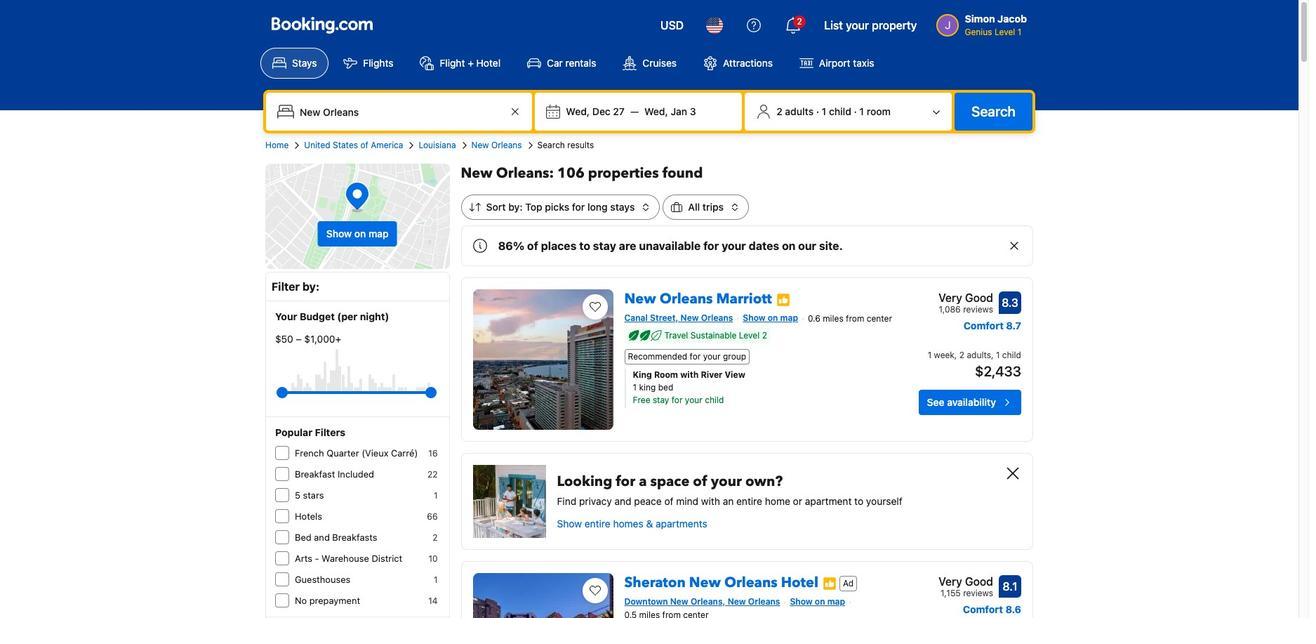Task type: describe. For each thing, give the bounding box(es) containing it.
new orleans marriott link
[[625, 284, 772, 308]]

show entire homes & apartments
[[557, 518, 708, 530]]

flight + hotel
[[440, 57, 501, 69]]

travel sustainable level 2
[[665, 330, 768, 341]]

filter
[[272, 280, 300, 293]]

looking for a space of your own? image
[[473, 465, 546, 538]]

1 down 10
[[434, 575, 438, 585]]

orleans up travel sustainable level 2
[[701, 313, 733, 323]]

show on map inside button
[[326, 228, 389, 239]]

dec
[[593, 105, 611, 117]]

booking.com image
[[272, 17, 373, 34]]

orleans inside new orleans marriott link
[[660, 289, 713, 308]]

popular
[[275, 426, 313, 438]]

no prepayment
[[295, 595, 360, 606]]

home link
[[265, 139, 289, 152]]

home
[[265, 140, 289, 150]]

5
[[295, 490, 301, 501]]

22
[[428, 469, 438, 480]]

long
[[588, 201, 608, 213]]

10
[[429, 553, 438, 564]]

recommended
[[628, 351, 688, 362]]

for inside looking for a space of your own? find privacy and peace of mind with an entire home or apartment to yourself
[[616, 472, 636, 491]]

stars
[[303, 490, 324, 501]]

sort
[[486, 201, 506, 213]]

search results updated. new orleans: 106 properties found. element
[[461, 164, 1034, 183]]

&
[[646, 518, 653, 530]]

dates
[[749, 239, 780, 252]]

new up downtown new orleans, new orleans on the bottom of page
[[689, 573, 721, 592]]

this property is part of our preferred partner program. it's committed to providing excellent service and good value. it'll pay us a higher commission if you make a booking. image for new orleans marriott
[[777, 293, 791, 307]]

good for sheraton new orleans hotel
[[966, 575, 994, 588]]

popular filters
[[275, 426, 346, 438]]

orleans,
[[691, 596, 726, 607]]

with inside the 'king room with river view 1 king bed free stay for your child'
[[681, 369, 699, 380]]

show on map for new orleans marriott
[[743, 313, 799, 323]]

filter by:
[[272, 280, 320, 293]]

very for new orleans marriott
[[939, 291, 963, 304]]

taxis
[[854, 57, 875, 69]]

your left dates
[[722, 239, 747, 252]]

$50
[[275, 333, 293, 345]]

flights link
[[332, 48, 406, 79]]

show on map for sheraton new orleans hotel
[[790, 596, 846, 607]]

center
[[867, 313, 893, 324]]

child inside the 'king room with river view 1 king bed free stay for your child'
[[705, 395, 724, 405]]

new right louisiana
[[472, 140, 489, 150]]

1 · from the left
[[817, 105, 820, 117]]

2 · from the left
[[854, 105, 857, 117]]

14
[[429, 596, 438, 606]]

sort by: top picks for long stays
[[486, 201, 635, 213]]

for inside the 'king room with river view 1 king bed free stay for your child'
[[672, 395, 683, 405]]

2 adults · 1 child · 1 room button
[[751, 98, 947, 125]]

stays
[[292, 57, 317, 69]]

sustainable
[[691, 330, 737, 341]]

$50 – $1,000+
[[275, 333, 341, 345]]

new orleans
[[472, 140, 522, 150]]

86% of places to stay are unavailable for your dates on our site.
[[498, 239, 843, 252]]

0 vertical spatial to
[[579, 239, 591, 252]]

1 inside the 'king room with river view 1 king bed free stay for your child'
[[633, 382, 637, 392]]

good for new orleans marriott
[[966, 291, 994, 304]]

quarter
[[327, 447, 359, 459]]

arts - warehouse district
[[295, 553, 403, 564]]

canal street, new orleans
[[625, 313, 733, 323]]

find
[[557, 495, 577, 507]]

your inside the 'king room with river view 1 king bed free stay for your child'
[[685, 395, 703, 405]]

downtown new orleans, new orleans
[[625, 596, 781, 607]]

$1,000+
[[304, 333, 341, 345]]

results
[[568, 140, 594, 150]]

map for sheraton new orleans hotel
[[828, 596, 846, 607]]

found
[[663, 164, 703, 183]]

all trips button
[[663, 195, 749, 220]]

-
[[315, 553, 319, 564]]

66
[[427, 511, 438, 522]]

(per
[[337, 310, 358, 322]]

king
[[639, 382, 656, 392]]

comfort 8.7
[[964, 320, 1022, 331]]

—
[[631, 105, 639, 117]]

1,086
[[939, 304, 961, 315]]

of up mind in the right bottom of the page
[[693, 472, 708, 491]]

orleans down sheraton new orleans hotel
[[749, 596, 781, 607]]

miles
[[823, 313, 844, 324]]

entire inside button
[[585, 518, 611, 530]]

are
[[619, 239, 637, 252]]

level inside simon jacob genius level 1
[[995, 27, 1016, 37]]

night)
[[360, 310, 389, 322]]

list your property
[[825, 19, 918, 32]]

see availability
[[927, 396, 997, 408]]

new orleans: 106 properties found
[[461, 164, 703, 183]]

new down sheraton new orleans hotel
[[728, 596, 746, 607]]

united states of america link
[[304, 139, 403, 152]]

2 up 10
[[433, 532, 438, 543]]

8.3
[[1002, 296, 1019, 309]]

child inside the 1 week , 2 adults , 1 child $2,433
[[1003, 350, 1022, 360]]

flights
[[363, 57, 394, 69]]

1 inside simon jacob genius level 1
[[1018, 27, 1022, 37]]

very good element for new orleans marriott
[[939, 289, 994, 306]]

a
[[639, 472, 647, 491]]

travel
[[665, 330, 689, 341]]

0.6 miles from center
[[808, 313, 893, 324]]

stay inside the 'king room with river view 1 king bed free stay for your child'
[[653, 395, 670, 405]]

(vieux
[[362, 447, 389, 459]]

yourself
[[867, 495, 903, 507]]

warehouse
[[322, 553, 369, 564]]

attractions link
[[692, 48, 785, 79]]

orleans:
[[496, 164, 554, 183]]

top
[[526, 201, 543, 213]]

of right states
[[361, 140, 369, 150]]

Where are you going? field
[[294, 99, 507, 124]]

river
[[701, 369, 723, 380]]

your up "river"
[[704, 351, 721, 362]]

sheraton
[[625, 573, 686, 592]]

+
[[468, 57, 474, 69]]

child inside dropdown button
[[829, 105, 852, 117]]

this property is part of our preferred partner program. it's committed to providing excellent service and good value. it'll pay us a higher commission if you make a booking. image for new orleans marriott
[[777, 293, 791, 307]]

orleans inside new orleans link
[[492, 140, 522, 150]]

privacy
[[579, 495, 612, 507]]

bed
[[295, 532, 312, 543]]

french quarter (vieux carré)
[[295, 447, 418, 459]]

$2,433
[[976, 363, 1022, 379]]

2 down marriott
[[762, 330, 768, 341]]



Task type: locate. For each thing, give the bounding box(es) containing it.
list
[[825, 19, 844, 32]]

apartments
[[656, 518, 708, 530]]

entire
[[737, 495, 763, 507], [585, 518, 611, 530]]

0 horizontal spatial stay
[[593, 239, 617, 252]]

1 horizontal spatial hotel
[[781, 573, 819, 592]]

louisiana
[[419, 140, 456, 150]]

all trips
[[689, 201, 724, 213]]

king
[[633, 369, 652, 380]]

orleans up the orleans:
[[492, 140, 522, 150]]

2 right 'week'
[[960, 350, 965, 360]]

canal
[[625, 313, 648, 323]]

unavailable
[[639, 239, 701, 252]]

property
[[872, 19, 918, 32]]

1 down jacob
[[1018, 27, 1022, 37]]

1 horizontal spatial this property is part of our preferred partner program. it's committed to providing excellent service and good value. it'll pay us a higher commission if you make a booking. image
[[823, 576, 837, 590]]

reviews inside very good 1,086 reviews
[[964, 304, 994, 315]]

1 vertical spatial reviews
[[964, 588, 994, 598]]

1 horizontal spatial with
[[702, 495, 721, 507]]

0 vertical spatial and
[[615, 495, 632, 507]]

0 vertical spatial map
[[369, 228, 389, 239]]

king room with river view link
[[633, 369, 871, 381]]

very inside very good 1,086 reviews
[[939, 291, 963, 304]]

reviews
[[964, 304, 994, 315], [964, 588, 994, 598]]

1 horizontal spatial level
[[995, 27, 1016, 37]]

1 vertical spatial to
[[855, 495, 864, 507]]

0 horizontal spatial ,
[[955, 350, 958, 360]]

with
[[681, 369, 699, 380], [702, 495, 721, 507]]

1 vertical spatial level
[[739, 330, 760, 341]]

very good element up comfort 8.7
[[939, 289, 994, 306]]

0 vertical spatial good
[[966, 291, 994, 304]]

entire inside looking for a space of your own? find privacy and peace of mind with an entire home or apartment to yourself
[[737, 495, 763, 507]]

for left long
[[572, 201, 585, 213]]

own?
[[746, 472, 783, 491]]

2 very from the top
[[939, 575, 963, 588]]

this property is part of our preferred partner program. it's committed to providing excellent service and good value. it'll pay us a higher commission if you make a booking. image left ad
[[823, 576, 837, 590]]

8.1
[[1003, 580, 1018, 593]]

1 vertical spatial good
[[966, 575, 994, 588]]

map inside the show on map button
[[369, 228, 389, 239]]

looking for a space of your own? find privacy and peace of mind with an entire home or apartment to yourself
[[557, 472, 903, 507]]

genius
[[965, 27, 993, 37]]

and right bed
[[314, 532, 330, 543]]

to left yourself
[[855, 495, 864, 507]]

1 left 'week'
[[928, 350, 932, 360]]

1 vertical spatial map
[[781, 313, 799, 323]]

new down new orleans link
[[461, 164, 493, 183]]

very left 8.1
[[939, 575, 963, 588]]

of left mind in the right bottom of the page
[[665, 495, 674, 507]]

from
[[846, 313, 865, 324]]

1 up $2,433
[[997, 350, 1000, 360]]

0 horizontal spatial and
[[314, 532, 330, 543]]

2 inside the 1 week , 2 adults , 1 child $2,433
[[960, 350, 965, 360]]

search for search results
[[538, 140, 565, 150]]

orleans inside "sheraton new orleans hotel" link
[[725, 573, 778, 592]]

and up 'homes'
[[615, 495, 632, 507]]

0 horizontal spatial level
[[739, 330, 760, 341]]

your inside looking for a space of your own? find privacy and peace of mind with an entire home or apartment to yourself
[[711, 472, 742, 491]]

sheraton new orleans hotel
[[625, 573, 819, 592]]

this property is part of our preferred partner program. it's committed to providing excellent service and good value. it'll pay us a higher commission if you make a booking. image right marriott
[[777, 293, 791, 307]]

entire down the privacy
[[585, 518, 611, 530]]

week
[[934, 350, 955, 360]]

1 very from the top
[[939, 291, 963, 304]]

0 vertical spatial this property is part of our preferred partner program. it's committed to providing excellent service and good value. it'll pay us a higher commission if you make a booking. image
[[777, 293, 791, 307]]

1 vertical spatial adults
[[967, 350, 992, 360]]

street,
[[650, 313, 679, 323]]

0 vertical spatial show on map
[[326, 228, 389, 239]]

0 horizontal spatial adults
[[785, 105, 814, 117]]

for down all trips "dropdown button"
[[704, 239, 719, 252]]

0 horizontal spatial entire
[[585, 518, 611, 530]]

1 vertical spatial very
[[939, 575, 963, 588]]

0 vertical spatial adults
[[785, 105, 814, 117]]

0 vertical spatial by:
[[509, 201, 523, 213]]

good up comfort 8.7
[[966, 291, 994, 304]]

0 vertical spatial stay
[[593, 239, 617, 252]]

2 vertical spatial child
[[705, 395, 724, 405]]

room
[[654, 369, 678, 380]]

child up $2,433
[[1003, 350, 1022, 360]]

adults inside dropdown button
[[785, 105, 814, 117]]

1 horizontal spatial map
[[781, 313, 799, 323]]

0 vertical spatial search
[[972, 103, 1016, 119]]

budget
[[300, 310, 335, 322]]

1 week , 2 adults , 1 child $2,433
[[928, 350, 1022, 379]]

wed, dec 27 button
[[561, 99, 631, 124]]

1 vertical spatial child
[[1003, 350, 1022, 360]]

1 vertical spatial show on map
[[743, 313, 799, 323]]

all
[[689, 201, 700, 213]]

mind
[[677, 495, 699, 507]]

0 vertical spatial with
[[681, 369, 699, 380]]

hotel right the '+'
[[477, 57, 501, 69]]

2 , from the left
[[992, 350, 994, 360]]

0 horizontal spatial search
[[538, 140, 565, 150]]

adults down airport taxis link
[[785, 105, 814, 117]]

2 button
[[777, 8, 811, 42]]

level down jacob
[[995, 27, 1016, 37]]

good inside very good 1,155 reviews
[[966, 575, 994, 588]]

reviews inside very good 1,155 reviews
[[964, 588, 994, 598]]

27
[[613, 105, 625, 117]]

2 adults · 1 child · 1 room
[[777, 105, 891, 117]]

adults up $2,433
[[967, 350, 992, 360]]

good
[[966, 291, 994, 304], [966, 575, 994, 588]]

hotel inside "sheraton new orleans hotel" link
[[781, 573, 819, 592]]

good inside very good 1,086 reviews
[[966, 291, 994, 304]]

entire right an
[[737, 495, 763, 507]]

0 horizontal spatial wed,
[[566, 105, 590, 117]]

this property is part of our preferred partner program. it's committed to providing excellent service and good value. it'll pay us a higher commission if you make a booking. image for sheraton new orleans hotel
[[823, 576, 837, 590]]

0 horizontal spatial this property is part of our preferred partner program. it's committed to providing excellent service and good value. it'll pay us a higher commission if you make a booking. image
[[777, 293, 791, 307]]

0 vertical spatial this property is part of our preferred partner program. it's committed to providing excellent service and good value. it'll pay us a higher commission if you make a booking. image
[[777, 293, 791, 307]]

very good element
[[939, 289, 994, 306], [939, 573, 994, 590]]

1,155
[[941, 588, 961, 598]]

1 good from the top
[[966, 291, 994, 304]]

list your property link
[[816, 8, 926, 42]]

0 vertical spatial very good element
[[939, 289, 994, 306]]

0 vertical spatial reviews
[[964, 304, 994, 315]]

for down bed on the bottom right of the page
[[672, 395, 683, 405]]

your budget (per night)
[[275, 310, 389, 322]]

2 vertical spatial map
[[828, 596, 846, 607]]

with left an
[[702, 495, 721, 507]]

group
[[723, 351, 747, 362]]

scored 8.3 element
[[999, 291, 1022, 314]]

1 vertical spatial stay
[[653, 395, 670, 405]]

on inside button
[[355, 228, 366, 239]]

reviews for sheraton new orleans hotel
[[964, 588, 994, 598]]

stay down bed on the bottom right of the page
[[653, 395, 670, 405]]

1 left king
[[633, 382, 637, 392]]

see availability link
[[919, 390, 1022, 415]]

site.
[[820, 239, 843, 252]]

· down airport
[[817, 105, 820, 117]]

1 vertical spatial hotel
[[781, 573, 819, 592]]

free
[[633, 395, 651, 405]]

of right 86%
[[527, 239, 539, 252]]

comfort for new orleans marriott
[[964, 320, 1004, 331]]

airport taxis
[[820, 57, 875, 69]]

and inside looking for a space of your own? find privacy and peace of mind with an entire home or apartment to yourself
[[615, 495, 632, 507]]

scored 8.1 element
[[999, 575, 1022, 598]]

86%
[[498, 239, 525, 252]]

0 vertical spatial hotel
[[477, 57, 501, 69]]

this property is part of our preferred partner program. it's committed to providing excellent service and good value. it'll pay us a higher commission if you make a booking. image left ad
[[823, 576, 837, 590]]

0 horizontal spatial map
[[369, 228, 389, 239]]

2 inside dropdown button
[[777, 105, 783, 117]]

comfort
[[964, 320, 1004, 331], [963, 603, 1004, 615]]

0 horizontal spatial to
[[579, 239, 591, 252]]

hotel inside flight + hotel link
[[477, 57, 501, 69]]

1 , from the left
[[955, 350, 958, 360]]

space
[[651, 472, 690, 491]]

1 horizontal spatial ·
[[854, 105, 857, 117]]

child down "river"
[[705, 395, 724, 405]]

1 vertical spatial this property is part of our preferred partner program. it's committed to providing excellent service and good value. it'll pay us a higher commission if you make a booking. image
[[823, 576, 837, 590]]

0 horizontal spatial with
[[681, 369, 699, 380]]

1 horizontal spatial search
[[972, 103, 1016, 119]]

2 horizontal spatial child
[[1003, 350, 1022, 360]]

1 vertical spatial comfort
[[963, 603, 1004, 615]]

reviews up comfort 8.7
[[964, 304, 994, 315]]

1 horizontal spatial and
[[615, 495, 632, 507]]

to right places
[[579, 239, 591, 252]]

comfort for sheraton new orleans hotel
[[963, 603, 1004, 615]]

2 horizontal spatial map
[[828, 596, 846, 607]]

0 horizontal spatial ·
[[817, 105, 820, 117]]

apartment
[[805, 495, 852, 507]]

cruises link
[[611, 48, 689, 79]]

cruises
[[643, 57, 677, 69]]

1 vertical spatial and
[[314, 532, 330, 543]]

this property is part of our preferred partner program. it's committed to providing excellent service and good value. it'll pay us a higher commission if you make a booking. image for sheraton new orleans hotel
[[823, 576, 837, 590]]

very good 1,086 reviews
[[939, 291, 994, 315]]

to inside looking for a space of your own? find privacy and peace of mind with an entire home or apartment to yourself
[[855, 495, 864, 507]]

united states of america
[[304, 140, 403, 150]]

map for new orleans marriott
[[781, 313, 799, 323]]

106
[[558, 164, 585, 183]]

included
[[338, 468, 374, 480]]

0 horizontal spatial hotel
[[477, 57, 501, 69]]

1 vertical spatial very good element
[[939, 573, 994, 590]]

this property is part of our preferred partner program. it's committed to providing excellent service and good value. it'll pay us a higher commission if you make a booking. image
[[777, 293, 791, 307], [823, 576, 837, 590]]

by: right 'filter'
[[303, 280, 320, 293]]

8.7
[[1007, 320, 1022, 331]]

1 reviews from the top
[[964, 304, 994, 315]]

2 down attractions link on the top of the page
[[777, 105, 783, 117]]

1 vertical spatial by:
[[303, 280, 320, 293]]

on
[[355, 228, 366, 239], [782, 239, 796, 252], [768, 313, 778, 323], [815, 596, 826, 607]]

by: left top
[[509, 201, 523, 213]]

, down the 1,086
[[955, 350, 958, 360]]

with inside looking for a space of your own? find privacy and peace of mind with an entire home or apartment to yourself
[[702, 495, 721, 507]]

2 very good element from the top
[[939, 573, 994, 590]]

car rentals link
[[516, 48, 609, 79]]

simon jacob genius level 1
[[965, 13, 1027, 37]]

0 vertical spatial very
[[939, 291, 963, 304]]

group
[[282, 381, 431, 404]]

usd button
[[652, 8, 693, 42]]

your down "river"
[[685, 395, 703, 405]]

2 vertical spatial show on map
[[790, 596, 846, 607]]

0 vertical spatial comfort
[[964, 320, 1004, 331]]

for down sustainable
[[690, 351, 701, 362]]

search inside button
[[972, 103, 1016, 119]]

comfort 8.6
[[963, 603, 1022, 615]]

2 left list at the right
[[798, 16, 803, 27]]

new left orleans,
[[671, 596, 689, 607]]

0 vertical spatial entire
[[737, 495, 763, 507]]

no
[[295, 595, 307, 606]]

and
[[615, 495, 632, 507], [314, 532, 330, 543]]

1 horizontal spatial this property is part of our preferred partner program. it's committed to providing excellent service and good value. it'll pay us a higher commission if you make a booking. image
[[823, 576, 837, 590]]

new up canal
[[625, 289, 656, 308]]

by: for sort
[[509, 201, 523, 213]]

homes
[[613, 518, 644, 530]]

very up 'week'
[[939, 291, 963, 304]]

new orleans marriott image
[[473, 289, 614, 430]]

orleans up orleans,
[[725, 573, 778, 592]]

2 inside dropdown button
[[798, 16, 803, 27]]

this property is part of our preferred partner program. it's committed to providing excellent service and good value. it'll pay us a higher commission if you make a booking. image right marriott
[[777, 293, 791, 307]]

1 horizontal spatial by:
[[509, 201, 523, 213]]

1 down airport
[[822, 105, 827, 117]]

marriott
[[717, 289, 772, 308]]

1 horizontal spatial ,
[[992, 350, 994, 360]]

child left "room"
[[829, 105, 852, 117]]

1 wed, from the left
[[566, 105, 590, 117]]

your account menu simon jacob genius level 1 element
[[937, 6, 1033, 39]]

good up comfort 8.6
[[966, 575, 994, 588]]

1 down 22
[[434, 490, 438, 501]]

to
[[579, 239, 591, 252], [855, 495, 864, 507]]

very for sheraton new orleans hotel
[[939, 575, 963, 588]]

2 good from the top
[[966, 575, 994, 588]]

1 vertical spatial search
[[538, 140, 565, 150]]

·
[[817, 105, 820, 117], [854, 105, 857, 117]]

1 horizontal spatial entire
[[737, 495, 763, 507]]

attractions
[[723, 57, 773, 69]]

states
[[333, 140, 358, 150]]

with down the recommended for your group
[[681, 369, 699, 380]]

for left a
[[616, 472, 636, 491]]

1 horizontal spatial child
[[829, 105, 852, 117]]

very good 1,155 reviews
[[939, 575, 994, 598]]

1 vertical spatial entire
[[585, 518, 611, 530]]

1 horizontal spatial adults
[[967, 350, 992, 360]]

show on map button
[[318, 221, 397, 247]]

adults inside the 1 week , 2 adults , 1 child $2,433
[[967, 350, 992, 360]]

reviews for new orleans marriott
[[964, 304, 994, 315]]

0 vertical spatial level
[[995, 27, 1016, 37]]

–
[[296, 333, 302, 345]]

comfort down very good 1,086 reviews at the right of page
[[964, 320, 1004, 331]]

usd
[[661, 19, 684, 32]]

sheraton new orleans hotel link
[[625, 567, 819, 592]]

by: for filter
[[303, 280, 320, 293]]

0 vertical spatial child
[[829, 105, 852, 117]]

wed, right —
[[645, 105, 668, 117]]

louisiana link
[[419, 139, 456, 152]]

1 vertical spatial with
[[702, 495, 721, 507]]

very good element for sheraton new orleans hotel
[[939, 573, 994, 590]]

show
[[326, 228, 352, 239], [743, 313, 766, 323], [557, 518, 582, 530], [790, 596, 813, 607]]

0 horizontal spatial child
[[705, 395, 724, 405]]

1 horizontal spatial to
[[855, 495, 864, 507]]

your up an
[[711, 472, 742, 491]]

your inside list your property 'link'
[[846, 19, 870, 32]]

united
[[304, 140, 331, 150]]

0 horizontal spatial this property is part of our preferred partner program. it's committed to providing excellent service and good value. it'll pay us a higher commission if you make a booking. image
[[777, 293, 791, 307]]

1 very good element from the top
[[939, 289, 994, 306]]

breakfast
[[295, 468, 335, 480]]

very good element up comfort 8.6
[[939, 573, 994, 590]]

1 horizontal spatial wed,
[[645, 105, 668, 117]]

this property is part of our preferred partner program. it's committed to providing excellent service and good value. it'll pay us a higher commission if you make a booking. image
[[777, 293, 791, 307], [823, 576, 837, 590]]

filters
[[315, 426, 346, 438]]

our
[[799, 239, 817, 252]]

1 left "room"
[[860, 105, 865, 117]]

reviews up comfort 8.6
[[964, 588, 994, 598]]

stay
[[593, 239, 617, 252], [653, 395, 670, 405]]

1 vertical spatial this property is part of our preferred partner program. it's committed to providing excellent service and good value. it'll pay us a higher commission if you make a booking. image
[[823, 576, 837, 590]]

french
[[295, 447, 324, 459]]

very inside very good 1,155 reviews
[[939, 575, 963, 588]]

wed, left dec
[[566, 105, 590, 117]]

stay left the are
[[593, 239, 617, 252]]

· left "room"
[[854, 105, 857, 117]]

hotel left ad
[[781, 573, 819, 592]]

0 horizontal spatial by:
[[303, 280, 320, 293]]

new orleans link
[[472, 139, 522, 152]]

new down new orleans marriott
[[681, 313, 699, 323]]

2 reviews from the top
[[964, 588, 994, 598]]

, up $2,433
[[992, 350, 994, 360]]

ad
[[843, 578, 854, 588]]

2 wed, from the left
[[645, 105, 668, 117]]

stays
[[611, 201, 635, 213]]

search for search
[[972, 103, 1016, 119]]

car
[[547, 57, 563, 69]]

level up group
[[739, 330, 760, 341]]

rentals
[[566, 57, 597, 69]]

orleans up canal street, new orleans
[[660, 289, 713, 308]]

your right list at the right
[[846, 19, 870, 32]]

1 horizontal spatial stay
[[653, 395, 670, 405]]

bed and breakfasts
[[295, 532, 377, 543]]

comfort down very good 1,155 reviews
[[963, 603, 1004, 615]]



Task type: vqa. For each thing, say whether or not it's contained in the screenshot.


